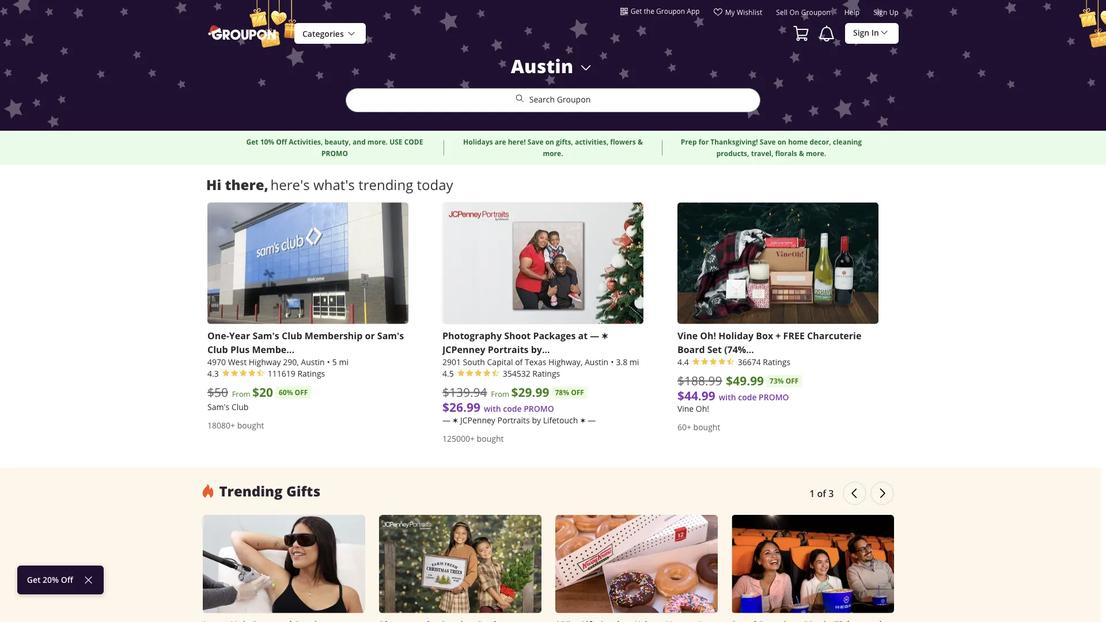 Task type: describe. For each thing, give the bounding box(es) containing it.
promo for $44.99
[[759, 392, 789, 402]]

photography shoot packages at — ✶ jcpenney portraits by... 2901 south capital of texas highway, austin • 3.8 mi
[[443, 329, 639, 367]]

get for get 20% off
[[27, 575, 41, 586]]

by...
[[531, 343, 550, 356]]

portraits for $26.99
[[498, 415, 530, 425]]

73%
[[770, 376, 784, 386]]

10%
[[260, 137, 274, 147]]

search groupon
[[529, 94, 591, 105]]

$20
[[252, 384, 273, 401]]

app
[[687, 6, 700, 16]]

3.8
[[616, 357, 628, 367]]

jcpenney for $26.99
[[460, 415, 496, 425]]

3
[[829, 487, 834, 500]]

36674 ratings
[[738, 357, 791, 367]]

more. inside prep for thanksgiving! save on home decor, cleaning products, travel, florals & more.
[[806, 149, 827, 158]]

what's
[[314, 175, 355, 194]]

sign in
[[853, 27, 879, 38]]

holidays are here! save on gifts, activities, flowers & more. link
[[458, 136, 648, 159]]

354532
[[503, 368, 531, 379]]

club inside $50 from $20 60% off sam's club
[[232, 402, 249, 412]]

photography
[[443, 329, 502, 342]]

austin inside the photography shoot packages at — ✶ jcpenney portraits by... 2901 south capital of texas highway, austin • 3.8 mi
[[585, 357, 609, 367]]

73% off
[[770, 376, 799, 386]]

bought for $26.99
[[477, 433, 504, 444]]

mi inside the photography shoot packages at — ✶ jcpenney portraits by... 2901 south capital of texas highway, austin • 3.8 mi
[[630, 357, 639, 367]]

my wishlist link
[[714, 7, 763, 21]]

today
[[417, 175, 453, 194]]

5
[[332, 357, 337, 367]]

get the groupon app
[[631, 6, 700, 16]]

austin inside one-year sam's club membership or sam's club plus membe... 4970 west highway 290, austin • 5 mi
[[301, 357, 325, 367]]

here!
[[508, 137, 526, 147]]

1 vertical spatial of
[[818, 487, 827, 500]]

+
[[776, 329, 781, 342]]

18080+ bought
[[207, 420, 264, 431]]

— for $26.99
[[443, 415, 451, 425]]

from inside $50 from $20 60% off sam's club
[[232, 389, 250, 399]]

membe...
[[252, 343, 294, 356]]

the
[[644, 6, 655, 16]]

beauty,
[[325, 137, 351, 147]]

set
[[708, 343, 722, 356]]

sell on groupon
[[776, 8, 831, 17]]

one-year sam's club membership or sam's club plus membe... 4970 west highway 290, austin • 5 mi
[[207, 329, 404, 367]]

code
[[404, 137, 423, 147]]

travel,
[[751, 149, 774, 158]]

here's
[[271, 175, 310, 194]]

on for prep for thanksgiving! save on home decor, cleaning products, travel, florals & more.
[[778, 137, 787, 147]]

sign up
[[874, 8, 899, 17]]

vine inside $44.99 with code promo vine oh!
[[678, 403, 694, 414]]

groupon inside search field
[[557, 94, 591, 105]]

36674
[[738, 357, 761, 367]]

hi
[[206, 175, 221, 194]]

highway,
[[549, 357, 583, 367]]

1
[[810, 487, 815, 500]]

wishlist
[[737, 7, 763, 17]]

promo for $26.99
[[524, 403, 554, 414]]

$26.99 with code promo — ✶ jcpenney portraits by lifetouch ✶ —
[[443, 399, 596, 425]]

$50
[[207, 384, 228, 400]]

prep
[[681, 137, 697, 147]]

get the groupon app button
[[621, 6, 700, 16]]

trending
[[219, 482, 283, 500]]

categories button
[[295, 23, 366, 44]]

trending gifts
[[219, 482, 321, 500]]

austin inside button
[[511, 54, 574, 79]]

decor,
[[810, 137, 831, 147]]

holiday
[[719, 329, 754, 342]]

holidays
[[463, 137, 493, 147]]

trending
[[359, 175, 413, 194]]

save for more.
[[528, 137, 544, 147]]

or
[[365, 329, 375, 342]]

my
[[725, 7, 735, 17]]

✶ for 2901 south capital of texas highway, austin
[[602, 329, 608, 342]]

code for $26.99
[[503, 403, 522, 414]]

free
[[784, 329, 805, 342]]

125000+ bought
[[443, 433, 504, 444]]

4970
[[207, 357, 226, 367]]

oh! inside $44.99 with code promo vine oh!
[[696, 403, 710, 414]]

charcuterie
[[807, 329, 862, 342]]

78% off
[[555, 388, 584, 398]]

florals
[[776, 149, 798, 158]]

shoot
[[504, 329, 531, 342]]

bought for $44.99
[[694, 422, 721, 432]]

categories
[[303, 29, 344, 39]]

and
[[353, 137, 366, 147]]

sign in button
[[845, 22, 899, 44]]

4.3
[[207, 368, 219, 379]]

& inside prep for thanksgiving! save on home decor, cleaning products, travel, florals & more.
[[799, 149, 805, 158]]

thanksgiving!
[[711, 137, 758, 147]]

are
[[495, 137, 506, 147]]

off for 20%
[[61, 575, 73, 586]]

290,
[[283, 357, 299, 367]]

by
[[532, 415, 541, 425]]

$49.99
[[726, 372, 764, 389]]

on inside 'link'
[[790, 8, 800, 17]]

• inside the photography shoot packages at — ✶ jcpenney portraits by... 2901 south capital of texas highway, austin • 3.8 mi
[[611, 357, 614, 367]]

promo inside get 10% off activities, beauty, and more. use code promo
[[322, 149, 348, 158]]

plus
[[230, 343, 250, 356]]

there,
[[225, 175, 269, 194]]

60%
[[279, 388, 293, 398]]

prep for thanksgiving! save on home decor, cleaning products, travel, florals & more. link
[[677, 136, 867, 159]]

more. inside holidays are here! save on gifts, activities, flowers & more.
[[543, 149, 563, 158]]

mi inside one-year sam's club membership or sam's club plus membe... 4970 west highway 290, austin • 5 mi
[[339, 357, 349, 367]]

for
[[699, 137, 709, 147]]

use
[[390, 137, 403, 147]]



Task type: locate. For each thing, give the bounding box(es) containing it.
groupon inside 'link'
[[801, 8, 831, 17]]

✶ for $26.99
[[453, 415, 458, 425]]

search
[[529, 94, 555, 105]]

sam's up membe...
[[253, 329, 279, 342]]

bought right 60+
[[694, 422, 721, 432]]

1 horizontal spatial groupon
[[656, 6, 685, 16]]

0 vertical spatial get
[[631, 6, 642, 16]]

1 horizontal spatial &
[[799, 149, 805, 158]]

1 mi from the left
[[339, 357, 349, 367]]

0 horizontal spatial of
[[515, 357, 523, 367]]

save right here! in the left of the page
[[528, 137, 544, 147]]

1 horizontal spatial more.
[[543, 149, 563, 158]]

club up 4970
[[207, 343, 228, 356]]

354532 ratings
[[503, 368, 560, 379]]

notifications inbox image
[[818, 24, 836, 43]]

sam's
[[253, 329, 279, 342], [377, 329, 404, 342], [207, 402, 230, 412]]

promo
[[322, 149, 348, 158], [759, 392, 789, 402], [524, 403, 554, 414]]

1 horizontal spatial code
[[738, 392, 757, 402]]

Search Groupon search field
[[346, 54, 761, 131], [346, 88, 761, 112]]

bought down $50 from $20 60% off sam's club
[[237, 420, 264, 431]]

on right sell on the top of the page
[[790, 8, 800, 17]]

save inside holidays are here! save on gifts, activities, flowers & more.
[[528, 137, 544, 147]]

promo down beauty,
[[322, 149, 348, 158]]

get inside get 10% off activities, beauty, and more. use code promo
[[246, 137, 258, 147]]

with for $44.99
[[719, 392, 736, 402]]

of inside the photography shoot packages at — ✶ jcpenney portraits by... 2901 south capital of texas highway, austin • 3.8 mi
[[515, 357, 523, 367]]

club
[[282, 329, 302, 342], [207, 343, 228, 356], [232, 402, 249, 412]]

promo inside $44.99 with code promo vine oh!
[[759, 392, 789, 402]]

2 vine from the top
[[678, 403, 694, 414]]

1 vertical spatial code
[[503, 403, 522, 414]]

groupon image
[[207, 24, 278, 41]]

lifetouch
[[543, 415, 578, 425]]

1 vine from the top
[[678, 329, 698, 342]]

1 vertical spatial sign
[[853, 27, 870, 38]]

off inside $50 from $20 60% off sam's club
[[295, 388, 308, 398]]

groupon right the search
[[557, 94, 591, 105]]

groupon up 'notifications inbox' icon
[[801, 8, 831, 17]]

membership
[[305, 329, 363, 342]]

0 vertical spatial oh!
[[700, 329, 716, 342]]

111619
[[268, 368, 296, 379]]

oh! up set
[[700, 329, 716, 342]]

60+
[[678, 422, 692, 432]]

0 vertical spatial sign
[[874, 8, 888, 17]]

0 vertical spatial of
[[515, 357, 523, 367]]

1 horizontal spatial austin
[[511, 54, 574, 79]]

more. down gifts,
[[543, 149, 563, 158]]

off inside get 10% off activities, beauty, and more. use code promo
[[276, 137, 287, 147]]

1 vertical spatial with
[[484, 403, 501, 414]]

sign left up
[[874, 8, 888, 17]]

jcpenney inside the photography shoot packages at — ✶ jcpenney portraits by... 2901 south capital of texas highway, austin • 3.8 mi
[[443, 343, 486, 356]]

one-
[[207, 329, 229, 342]]

— right at
[[590, 329, 600, 342]]

box
[[756, 329, 774, 342]]

0 vertical spatial vine
[[678, 329, 698, 342]]

off for $44.99
[[786, 376, 799, 386]]

1 search groupon search field from the top
[[346, 54, 761, 131]]

0 horizontal spatial from
[[232, 389, 250, 399]]

austin
[[511, 54, 574, 79], [301, 357, 325, 367], [585, 357, 609, 367]]

sign up link
[[874, 8, 899, 21]]

78%
[[555, 388, 569, 398]]

0 vertical spatial with
[[719, 392, 736, 402]]

0 vertical spatial club
[[282, 329, 302, 342]]

with inside $44.99 with code promo vine oh!
[[719, 392, 736, 402]]

2 save from the left
[[760, 137, 776, 147]]

0 horizontal spatial ratings
[[298, 368, 325, 379]]

off right 73%
[[786, 376, 799, 386]]

0 horizontal spatial get
[[27, 575, 41, 586]]

ratings up 73%
[[763, 357, 791, 367]]

get inside get the groupon app button
[[631, 6, 642, 16]]

code down from $29.99
[[503, 403, 522, 414]]

of up 354532
[[515, 357, 523, 367]]

search groupon search field up gifts,
[[346, 54, 761, 131]]

cleaning
[[833, 137, 862, 147]]

0 horizontal spatial austin
[[301, 357, 325, 367]]

off right the 10%
[[276, 137, 287, 147]]

portraits up capital
[[488, 343, 529, 356]]

2 from from the left
[[491, 389, 510, 399]]

4.4
[[678, 357, 689, 367]]

products,
[[717, 149, 750, 158]]

ratings down texas
[[533, 368, 560, 379]]

2 horizontal spatial get
[[631, 6, 642, 16]]

1 • from the left
[[327, 357, 330, 367]]

—
[[590, 329, 600, 342], [443, 415, 451, 425], [588, 415, 596, 425]]

on up florals
[[778, 137, 787, 147]]

sam's down $50
[[207, 402, 230, 412]]

activities,
[[575, 137, 609, 147]]

austin button
[[511, 54, 595, 79]]

2 horizontal spatial off
[[786, 376, 799, 386]]

on left gifts,
[[546, 137, 554, 147]]

groupon inside button
[[656, 6, 685, 16]]

from
[[232, 389, 250, 399], [491, 389, 510, 399]]

oh! inside vine oh! holiday box + free charcuterie board set (74%...
[[700, 329, 716, 342]]

2 horizontal spatial ✶
[[602, 329, 608, 342]]

1 horizontal spatial save
[[760, 137, 776, 147]]

$26.99
[[443, 399, 481, 415]]

0 vertical spatial &
[[638, 137, 643, 147]]

1 horizontal spatial ✶
[[580, 415, 586, 425]]

west
[[228, 357, 247, 367]]

ratings down 290,
[[298, 368, 325, 379]]

code down $49.99
[[738, 392, 757, 402]]

1 vertical spatial off
[[61, 575, 73, 586]]

south
[[463, 357, 485, 367]]

search groupon search field down austin button
[[346, 88, 761, 112]]

mi right 3.8
[[630, 357, 639, 367]]

$188.99
[[678, 373, 722, 389]]

1 vertical spatial &
[[799, 149, 805, 158]]

20%
[[43, 575, 59, 586]]

code inside $26.99 with code promo — ✶ jcpenney portraits by lifetouch ✶ —
[[503, 403, 522, 414]]

gifts,
[[556, 137, 573, 147]]

— inside the photography shoot packages at — ✶ jcpenney portraits by... 2901 south capital of texas highway, austin • 3.8 mi
[[590, 329, 600, 342]]

get for get 10% off activities, beauty, and more. use code promo
[[246, 137, 258, 147]]

— right lifetouch
[[588, 415, 596, 425]]

search groupon search field containing austin
[[346, 54, 761, 131]]

portraits
[[488, 343, 529, 356], [498, 415, 530, 425]]

0 vertical spatial jcpenney
[[443, 343, 486, 356]]

on inside holidays are here! save on gifts, activities, flowers & more.
[[546, 137, 554, 147]]

1 horizontal spatial sam's
[[253, 329, 279, 342]]

groupon for the
[[656, 6, 685, 16]]

sign for sign up
[[874, 8, 888, 17]]

code inside $44.99 with code promo vine oh!
[[738, 392, 757, 402]]

0 horizontal spatial more.
[[368, 137, 388, 147]]

0 horizontal spatial sign
[[853, 27, 870, 38]]

— for 2901 south capital of texas highway, austin
[[590, 329, 600, 342]]

year
[[229, 329, 250, 342]]

oh!
[[700, 329, 716, 342], [696, 403, 710, 414]]

sam's right or
[[377, 329, 404, 342]]

off
[[786, 376, 799, 386], [295, 388, 308, 398], [571, 388, 584, 398]]

highway
[[249, 357, 281, 367]]

promo inside $26.99 with code promo — ✶ jcpenney portraits by lifetouch ✶ —
[[524, 403, 554, 414]]

club up membe...
[[282, 329, 302, 342]]

$44.99 with code promo vine oh!
[[678, 387, 789, 414]]

0 vertical spatial portraits
[[488, 343, 529, 356]]

0 vertical spatial off
[[276, 137, 287, 147]]

promo up by
[[524, 403, 554, 414]]

vine inside vine oh! holiday box + free charcuterie board set (74%...
[[678, 329, 698, 342]]

2 horizontal spatial on
[[790, 8, 800, 17]]

& inside holidays are here! save on gifts, activities, flowers & more.
[[638, 137, 643, 147]]

off for 10%
[[276, 137, 287, 147]]

1 horizontal spatial get
[[246, 137, 258, 147]]

get left the
[[631, 6, 642, 16]]

more.
[[368, 137, 388, 147], [543, 149, 563, 158], [806, 149, 827, 158]]

gifts
[[286, 482, 321, 500]]

125000+
[[443, 433, 475, 444]]

groupon right the
[[656, 6, 685, 16]]

jcpenney for 2901 south capital of texas highway, austin
[[443, 343, 486, 356]]

off
[[276, 137, 287, 147], [61, 575, 73, 586]]

sign for sign in
[[853, 27, 870, 38]]

bought right the 125000+
[[477, 433, 504, 444]]

jcpenney up 125000+ bought
[[460, 415, 496, 425]]

club up '18080+ bought'
[[232, 402, 249, 412]]

0 horizontal spatial on
[[546, 137, 554, 147]]

home
[[788, 137, 808, 147]]

1 vertical spatial vine
[[678, 403, 694, 414]]

& down home
[[799, 149, 805, 158]]

off right 78%
[[571, 388, 584, 398]]

mi
[[339, 357, 349, 367], [630, 357, 639, 367]]

1 horizontal spatial promo
[[524, 403, 554, 414]]

from inside from $29.99
[[491, 389, 510, 399]]

help
[[845, 8, 860, 17]]

jcpenney down "photography"
[[443, 343, 486, 356]]

(74%...
[[725, 343, 754, 356]]

2 horizontal spatial club
[[282, 329, 302, 342]]

from down 354532
[[491, 389, 510, 399]]

off right 60% at the bottom left
[[295, 388, 308, 398]]

2 horizontal spatial austin
[[585, 357, 609, 367]]

✶
[[602, 329, 608, 342], [453, 415, 458, 425], [580, 415, 586, 425]]

0 horizontal spatial off
[[61, 575, 73, 586]]

0 vertical spatial promo
[[322, 149, 348, 158]]

in
[[872, 27, 879, 38]]

1 from from the left
[[232, 389, 250, 399]]

save for travel,
[[760, 137, 776, 147]]

2 • from the left
[[611, 357, 614, 367]]

4.5
[[443, 368, 454, 379]]

1 horizontal spatial sign
[[874, 8, 888, 17]]

0 horizontal spatial promo
[[322, 149, 348, 158]]

jcpenney inside $26.99 with code promo — ✶ jcpenney portraits by lifetouch ✶ —
[[460, 415, 496, 425]]

oh! up 60+ bought
[[696, 403, 710, 414]]

2 vertical spatial get
[[27, 575, 41, 586]]

save up travel,
[[760, 137, 776, 147]]

portraits inside the photography shoot packages at — ✶ jcpenney portraits by... 2901 south capital of texas highway, austin • 3.8 mi
[[488, 343, 529, 356]]

0 horizontal spatial •
[[327, 357, 330, 367]]

at
[[578, 329, 588, 342]]

2 vertical spatial promo
[[524, 403, 554, 414]]

sell on groupon link
[[776, 8, 831, 21]]

1 horizontal spatial ratings
[[533, 368, 560, 379]]

0 horizontal spatial off
[[295, 388, 308, 398]]

0 horizontal spatial mi
[[339, 357, 349, 367]]

$29.99
[[512, 384, 550, 401]]

austin up the search
[[511, 54, 574, 79]]

0 horizontal spatial bought
[[237, 420, 264, 431]]

vine up 60+
[[678, 403, 694, 414]]

promo down 73%
[[759, 392, 789, 402]]

1 horizontal spatial •
[[611, 357, 614, 367]]

2 vertical spatial club
[[232, 402, 249, 412]]

✶ right at
[[602, 329, 608, 342]]

2 horizontal spatial more.
[[806, 149, 827, 158]]

1 horizontal spatial off
[[276, 137, 287, 147]]

groupon for on
[[801, 8, 831, 17]]

$50 from $20 60% off sam's club
[[207, 384, 308, 412]]

1 horizontal spatial with
[[719, 392, 736, 402]]

portraits inside $26.99 with code promo — ✶ jcpenney portraits by lifetouch ✶ —
[[498, 415, 530, 425]]

1 vertical spatial jcpenney
[[460, 415, 496, 425]]

• left 3.8
[[611, 357, 614, 367]]

with down $49.99
[[719, 392, 736, 402]]

holidays are here! save on gifts, activities, flowers & more.
[[463, 137, 643, 158]]

0 vertical spatial code
[[738, 392, 757, 402]]

111619 ratings
[[268, 368, 325, 379]]

— up the 125000+
[[443, 415, 451, 425]]

1 vertical spatial promo
[[759, 392, 789, 402]]

austin left 3.8
[[585, 357, 609, 367]]

activities,
[[289, 137, 323, 147]]

0 horizontal spatial sam's
[[207, 402, 230, 412]]

•
[[327, 357, 330, 367], [611, 357, 614, 367]]

1 vertical spatial portraits
[[498, 415, 530, 425]]

code
[[738, 392, 757, 402], [503, 403, 522, 414]]

0 horizontal spatial club
[[207, 343, 228, 356]]

of
[[515, 357, 523, 367], [818, 487, 827, 500]]

✶ up the 125000+
[[453, 415, 458, 425]]

1 horizontal spatial mi
[[630, 357, 639, 367]]

60+ bought
[[678, 422, 721, 432]]

sign inside button
[[853, 27, 870, 38]]

more. inside get 10% off activities, beauty, and more. use code promo
[[368, 137, 388, 147]]

with inside $26.99 with code promo — ✶ jcpenney portraits by lifetouch ✶ —
[[484, 403, 501, 414]]

on for holidays are here! save on gifts, activities, flowers & more.
[[546, 137, 554, 147]]

flowers
[[610, 137, 636, 147]]

$139.94
[[443, 384, 487, 400]]

more. down decor,
[[806, 149, 827, 158]]

save inside prep for thanksgiving! save on home decor, cleaning products, travel, florals & more.
[[760, 137, 776, 147]]

sell
[[776, 8, 788, 17]]

1 horizontal spatial bought
[[477, 433, 504, 444]]

austin up the 111619 ratings
[[301, 357, 325, 367]]

with for $26.99
[[484, 403, 501, 414]]

1 vertical spatial club
[[207, 343, 228, 356]]

mi right 5
[[339, 357, 349, 367]]

• inside one-year sam's club membership or sam's club plus membe... 4970 west highway 290, austin • 5 mi
[[327, 357, 330, 367]]

portraits left by
[[498, 415, 530, 425]]

get left the 10%
[[246, 137, 258, 147]]

& right flowers
[[638, 137, 643, 147]]

1 vertical spatial get
[[246, 137, 258, 147]]

2 mi from the left
[[630, 357, 639, 367]]

2 horizontal spatial bought
[[694, 422, 721, 432]]

sign left "in"
[[853, 27, 870, 38]]

1 vertical spatial oh!
[[696, 403, 710, 414]]

✶ inside the photography shoot packages at — ✶ jcpenney portraits by... 2901 south capital of texas highway, austin • 3.8 mi
[[602, 329, 608, 342]]

off right 20%
[[61, 575, 73, 586]]

off for $26.99
[[571, 388, 584, 398]]

code for $44.99
[[738, 392, 757, 402]]

1 horizontal spatial from
[[491, 389, 510, 399]]

1 horizontal spatial of
[[818, 487, 827, 500]]

ratings for $50
[[298, 368, 325, 379]]

hi there, here's what's trending today
[[206, 175, 453, 194]]

sam's inside $50 from $20 60% off sam's club
[[207, 402, 230, 412]]

from left $20
[[232, 389, 250, 399]]

of right 1
[[818, 487, 827, 500]]

with right $26.99
[[484, 403, 501, 414]]

0 horizontal spatial ✶
[[453, 415, 458, 425]]

0 horizontal spatial code
[[503, 403, 522, 414]]

0 horizontal spatial &
[[638, 137, 643, 147]]

on inside prep for thanksgiving! save on home decor, cleaning products, travel, florals & more.
[[778, 137, 787, 147]]

1 save from the left
[[528, 137, 544, 147]]

board
[[678, 343, 705, 356]]

✶ right lifetouch
[[580, 415, 586, 425]]

0 horizontal spatial groupon
[[557, 94, 591, 105]]

2 horizontal spatial sam's
[[377, 329, 404, 342]]

1 horizontal spatial off
[[571, 388, 584, 398]]

0 horizontal spatial save
[[528, 137, 544, 147]]

portraits for photography
[[488, 343, 529, 356]]

2 horizontal spatial groupon
[[801, 8, 831, 17]]

1 horizontal spatial on
[[778, 137, 787, 147]]

get left 20%
[[27, 575, 41, 586]]

• left 5
[[327, 357, 330, 367]]

my wishlist
[[725, 7, 763, 17]]

sign inside "link"
[[874, 8, 888, 17]]

1 of 3
[[810, 487, 834, 500]]

2 horizontal spatial promo
[[759, 392, 789, 402]]

$44.99
[[678, 387, 716, 404]]

0 horizontal spatial with
[[484, 403, 501, 414]]

ratings for $139.94
[[533, 368, 560, 379]]

more. left use in the left top of the page
[[368, 137, 388, 147]]

bought
[[237, 420, 264, 431], [694, 422, 721, 432], [477, 433, 504, 444]]

groupon
[[656, 6, 685, 16], [801, 8, 831, 17], [557, 94, 591, 105]]

2 horizontal spatial ratings
[[763, 357, 791, 367]]

get for get the groupon app
[[631, 6, 642, 16]]

2 search groupon search field from the top
[[346, 88, 761, 112]]

vine up board
[[678, 329, 698, 342]]

1 horizontal spatial club
[[232, 402, 249, 412]]

up
[[890, 8, 899, 17]]



Task type: vqa. For each thing, say whether or not it's contained in the screenshot.
Management Team
no



